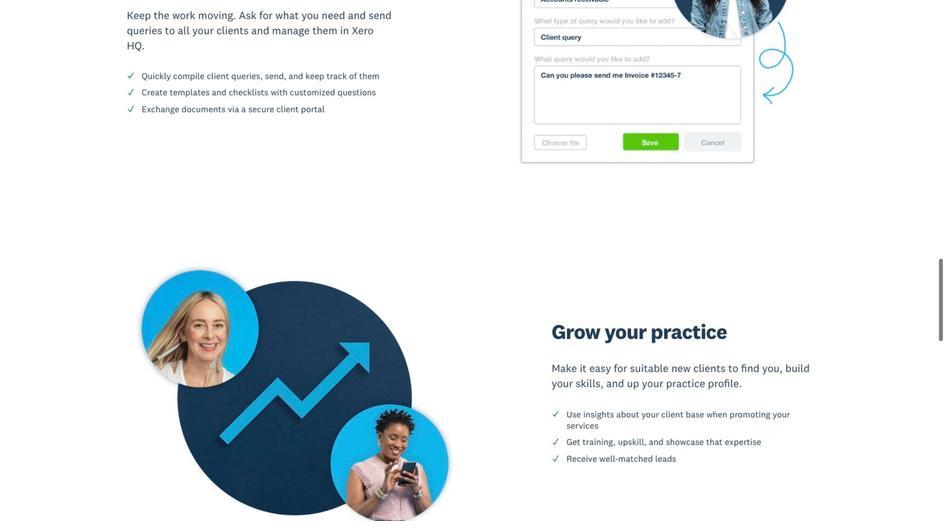 Task type: describe. For each thing, give the bounding box(es) containing it.
the client query interface in xero, with a query stating "can you please send me invoice #12345-7?" image
[[481, 0, 817, 178]]



Task type: vqa. For each thing, say whether or not it's contained in the screenshot.
'The Client Query Interface In Xero, With A Query Stating "Can You Please Send Me Invoice #12345-7?"' image
yes



